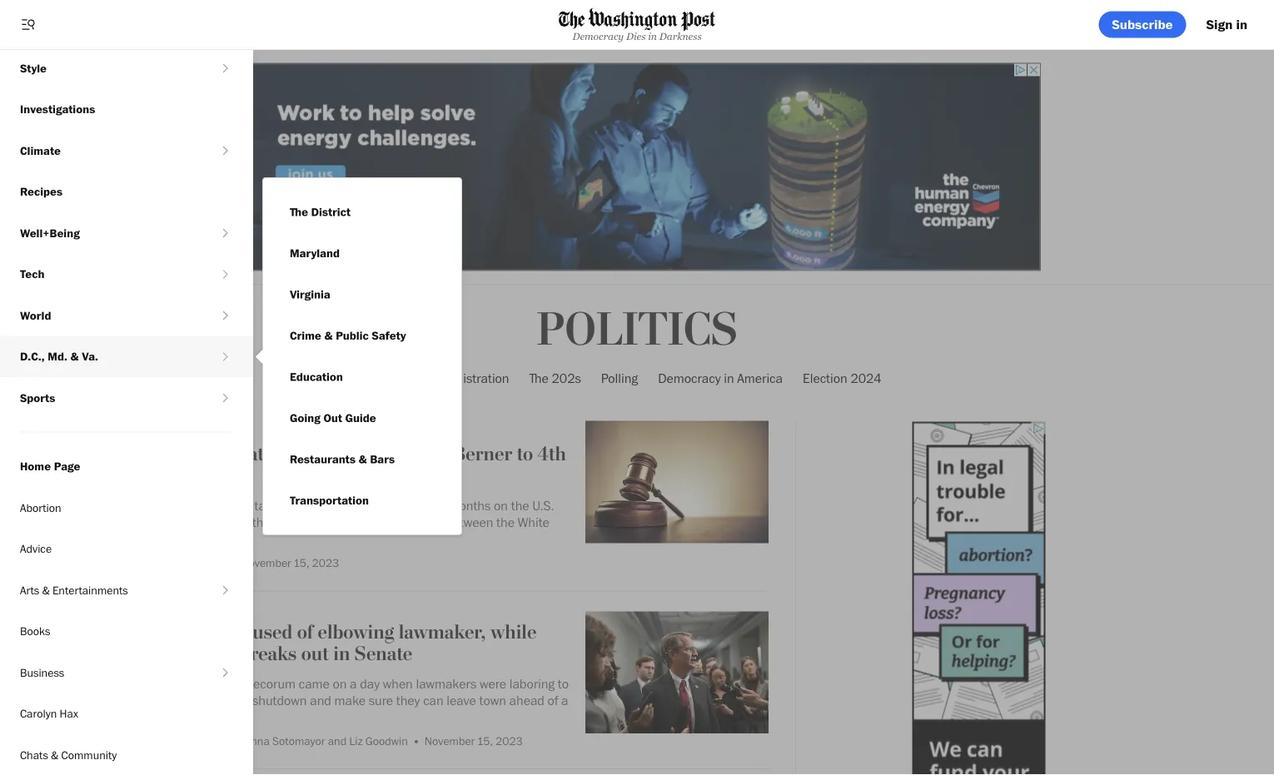 Task type: locate. For each thing, give the bounding box(es) containing it.
1 vertical spatial nicole
[[139, 498, 174, 514]]

202s
[[552, 370, 581, 386]]

transportation
[[290, 493, 369, 508]]

dialog
[[253, 177, 462, 536]]

a left seat
[[282, 498, 289, 514]]

0 horizontal spatial november
[[241, 556, 291, 570]]

democracy in america
[[658, 370, 783, 386]]

1 horizontal spatial on
[[494, 498, 508, 514]]

& for restaurants & bars
[[359, 452, 367, 466]]

1 horizontal spatial of
[[297, 620, 313, 644]]

va.
[[82, 349, 98, 364]]

the inside the breakdowns in decorum came on a day when lawmakers were laboring to avoid a government shutdown and make sure they can leave town ahead of a thanksgiving break.
[[139, 676, 159, 692]]

in up government
[[233, 676, 243, 692]]

of right ahead at the left of the page
[[548, 692, 558, 709]]

out
[[301, 642, 329, 666]]

mccarthy accused of elbowing lawmaker, while fight nearly breaks out in senate
[[139, 620, 537, 666]]

marianna sotomayor link
[[223, 734, 325, 748]]

0 vertical spatial 4th
[[538, 442, 566, 466]]

would
[[218, 498, 251, 514]]

virginia
[[290, 287, 331, 302]]

0 vertical spatial for
[[430, 498, 445, 514]]

business
[[20, 665, 64, 680]]

d.c., md. & va.
[[20, 349, 98, 364]]

chats & community link
[[0, 735, 253, 775]]

1 horizontal spatial to
[[558, 676, 569, 692]]

berner up the months
[[453, 442, 512, 466]]

nicole right bars
[[396, 442, 449, 466]]

safety
[[372, 329, 406, 343]]

0 vertical spatial on
[[494, 498, 508, 514]]

abortion
[[20, 501, 61, 515]]

2 vertical spatial the
[[139, 676, 159, 692]]

1 horizontal spatial 4th
[[538, 442, 566, 466]]

court
[[139, 514, 170, 530]]

and down appeals
[[178, 531, 199, 547]]

1 horizontal spatial circuit
[[296, 514, 331, 530]]

nicole inside biden nominates labor lawyer nicole berner to 4th circuit
[[396, 442, 449, 466]]

recipes
[[20, 184, 62, 199]]

& for crime & public safety
[[324, 329, 333, 343]]

the
[[511, 498, 529, 514], [252, 514, 270, 530], [496, 514, 515, 530]]

0 vertical spatial november 15, 2023
[[241, 556, 339, 570]]

polling link
[[601, 356, 638, 400]]

1 vertical spatial of
[[297, 620, 313, 644]]

subscribe
[[1112, 16, 1173, 32]]

democracy left dies at the top of the page
[[573, 30, 624, 42]]

avoid
[[139, 692, 169, 709]]

1 horizontal spatial 15,
[[478, 734, 493, 748]]

1 vertical spatial for
[[234, 514, 249, 530]]

0 vertical spatial of
[[173, 514, 184, 530]]

november 15, 2023 down the 'leave'
[[425, 734, 523, 748]]

months
[[449, 498, 491, 514]]

15,
[[294, 556, 309, 570], [478, 734, 493, 748]]

0 horizontal spatial on
[[333, 676, 347, 692]]

0 vertical spatial advertisement region
[[233, 63, 1041, 271]]

0 vertical spatial circuit
[[139, 464, 196, 488]]

mccarthy
[[139, 620, 221, 644]]

the for the district
[[290, 205, 308, 219]]

& for chats & community
[[51, 748, 59, 762]]

0 vertical spatial berner
[[453, 442, 512, 466]]

4th down take
[[273, 514, 293, 530]]

lawmaker,
[[399, 620, 486, 644]]

break.
[[214, 709, 250, 725]]

to right 'laboring'
[[558, 676, 569, 692]]

& right crime
[[324, 329, 333, 343]]

2023
[[312, 556, 339, 570], [496, 734, 523, 748]]

district
[[311, 205, 351, 219]]

1 horizontal spatial november
[[425, 734, 475, 748]]

the left 202s
[[529, 370, 549, 386]]

bars
[[370, 452, 395, 466]]

in inside mccarthy accused of elbowing lawmaker, while fight nearly breaks out in senate
[[333, 642, 350, 666]]

0 horizontal spatial to
[[517, 442, 533, 466]]

the left the white
[[496, 514, 515, 530]]

on right the months
[[494, 498, 508, 514]]

abortion link
[[0, 487, 253, 528]]

1 vertical spatial berner
[[177, 498, 215, 514]]

election 2024
[[803, 370, 882, 386]]

education link
[[277, 356, 356, 398]]

0 vertical spatial democracy
[[573, 30, 624, 42]]

elbowing
[[318, 620, 394, 644]]

tagline, democracy dies in darkness element
[[559, 30, 715, 42]]

& left bars
[[359, 452, 367, 466]]

1 vertical spatial circuit
[[296, 514, 331, 530]]

4th inside nicole berner would take a seat that has been open for months on the u.s. court of appeals for the 4th circuit amid disagreement between the white house and senate.
[[273, 514, 293, 530]]

1 horizontal spatial nicole
[[396, 442, 449, 466]]

nicole up court
[[139, 498, 174, 514]]

and inside nicole berner would take a seat that has been open for months on the u.s. court of appeals for the 4th circuit amid disagreement between the white house and senate.
[[178, 531, 199, 547]]

0 horizontal spatial circuit
[[139, 464, 196, 488]]

of right 'breaks'
[[297, 620, 313, 644]]

world link
[[0, 295, 218, 336]]

& for arts & entertainments
[[42, 583, 50, 597]]

advertisement region
[[233, 63, 1041, 271], [912, 422, 1046, 775]]

1 vertical spatial democracy
[[658, 370, 721, 386]]

1 horizontal spatial berner
[[453, 442, 512, 466]]

& right "chats"
[[51, 748, 59, 762]]

0 horizontal spatial berner
[[177, 498, 215, 514]]

in inside the breakdowns in decorum came on a day when lawmakers were laboring to avoid a government shutdown and make sure they can leave town ahead of a thanksgiving break.
[[233, 676, 243, 692]]

a
[[282, 498, 289, 514], [350, 676, 357, 692], [172, 692, 179, 709], [561, 692, 568, 709]]

to up "u.s."
[[517, 442, 533, 466]]

the
[[290, 205, 308, 219], [529, 370, 549, 386], [139, 676, 159, 692]]

in right sign
[[1236, 16, 1248, 32]]

dialog containing the district
[[253, 177, 462, 536]]

1 vertical spatial 4th
[[273, 514, 293, 530]]

the washington post homepage. image
[[559, 8, 715, 31]]

carolyn hax
[[20, 707, 78, 721]]

the up avoid
[[139, 676, 159, 692]]

15, down seat
[[294, 556, 309, 570]]

marianna sotomayor and liz goodwin
[[223, 734, 408, 748]]

0 vertical spatial 2023
[[312, 556, 339, 570]]

1 horizontal spatial 2023
[[496, 734, 523, 748]]

well+being link
[[0, 212, 218, 254]]

2 horizontal spatial of
[[548, 692, 558, 709]]

democracy for democracy in america
[[658, 370, 721, 386]]

0 vertical spatial nicole
[[396, 442, 449, 466]]

hax
[[60, 707, 78, 721]]

sotomayor
[[272, 734, 325, 748]]

sports
[[20, 391, 55, 405]]

advice link
[[0, 528, 253, 570]]

in right dies at the top of the page
[[648, 30, 657, 42]]

for down would
[[234, 514, 249, 530]]

issues
[[172, 421, 206, 433]]

1 horizontal spatial november 15, 2023
[[425, 734, 523, 748]]

1 vertical spatial on
[[333, 676, 347, 692]]

the up the white
[[511, 498, 529, 514]]

0 horizontal spatial biden
[[139, 442, 189, 466]]

of right court
[[173, 514, 184, 530]]

1 vertical spatial the
[[529, 370, 549, 386]]

circuit up court
[[139, 464, 196, 488]]

going out guide
[[290, 411, 376, 425]]

a inside nicole berner would take a seat that has been open for months on the u.s. court of appeals for the 4th circuit amid disagreement between the white house and senate.
[[282, 498, 289, 514]]

democracy in america link
[[658, 356, 783, 400]]

open
[[399, 498, 427, 514]]

the 202s link
[[529, 356, 581, 400]]

1 horizontal spatial biden
[[393, 370, 425, 386]]

ahead
[[509, 692, 545, 709]]

0 horizontal spatial the
[[139, 676, 159, 692]]

well+being
[[20, 226, 80, 240]]

0 horizontal spatial 4th
[[273, 514, 293, 530]]

investigations link
[[0, 89, 253, 130]]

biden down the legal issues link in the left bottom of the page
[[139, 442, 189, 466]]

on up make
[[333, 676, 347, 692]]

fight
[[139, 642, 178, 666]]

legal issues link
[[139, 421, 206, 433]]

liz
[[349, 734, 363, 748]]

and inside the breakdowns in decorum came on a day when lawmakers were laboring to avoid a government shutdown and make sure they can leave town ahead of a thanksgiving break.
[[310, 692, 331, 709]]

and left liz
[[328, 734, 347, 748]]

1 horizontal spatial democracy
[[658, 370, 721, 386]]

0 horizontal spatial 2023
[[312, 556, 339, 570]]

the inside the 202s link
[[529, 370, 549, 386]]

0 vertical spatial and
[[178, 531, 199, 547]]

transportation link
[[277, 480, 382, 521]]

berner up appeals
[[177, 498, 215, 514]]

2023 down nicole berner would take a seat that has been open for months on the u.s. court of appeals for the 4th circuit amid disagreement between the white house and senate.
[[312, 556, 339, 570]]

& right arts
[[42, 583, 50, 597]]

search and browse sections image
[[20, 16, 37, 33]]

1 vertical spatial november 15, 2023
[[425, 734, 523, 748]]

0 horizontal spatial democracy
[[573, 30, 624, 42]]

0 vertical spatial 15,
[[294, 556, 309, 570]]

democracy
[[573, 30, 624, 42], [658, 370, 721, 386]]

biden inside biden nominates labor lawyer nicole berner to 4th circuit
[[139, 442, 189, 466]]

4th up "u.s."
[[538, 442, 566, 466]]

&
[[324, 329, 333, 343], [70, 349, 79, 364], [359, 452, 367, 466], [42, 583, 50, 597], [51, 748, 59, 762]]

0 horizontal spatial of
[[173, 514, 184, 530]]

the inside the district "link"
[[290, 205, 308, 219]]

maryland link
[[277, 233, 353, 274]]

2 vertical spatial of
[[548, 692, 558, 709]]

the district
[[290, 205, 351, 219]]

circuit down seat
[[296, 514, 331, 530]]

biden
[[393, 370, 425, 386], [139, 442, 189, 466]]

education
[[290, 370, 343, 384]]

0 horizontal spatial nicole
[[139, 498, 174, 514]]

a left day
[[350, 676, 357, 692]]

1 vertical spatial biden
[[139, 442, 189, 466]]

15, down town
[[478, 734, 493, 748]]

for right open in the left bottom of the page
[[430, 498, 445, 514]]

1 vertical spatial advertisement region
[[912, 422, 1046, 775]]

november down the 'leave'
[[425, 734, 475, 748]]

0 vertical spatial to
[[517, 442, 533, 466]]

1 horizontal spatial for
[[430, 498, 445, 514]]

of inside nicole berner would take a seat that has been open for months on the u.s. court of appeals for the 4th circuit amid disagreement between the white house and senate.
[[173, 514, 184, 530]]

0 vertical spatial november
[[241, 556, 291, 570]]

november 15, 2023 down seat
[[241, 556, 339, 570]]

democracy right polling
[[658, 370, 721, 386]]

liz goodwin link
[[349, 734, 408, 748]]

and
[[178, 531, 199, 547], [310, 692, 331, 709], [328, 734, 347, 748]]

and down came
[[310, 692, 331, 709]]

the district link
[[277, 192, 364, 233]]

2 horizontal spatial the
[[529, 370, 549, 386]]

the left district
[[290, 205, 308, 219]]

november down senate.
[[241, 556, 291, 570]]

to inside the breakdowns in decorum came on a day when lawmakers were laboring to avoid a government shutdown and make sure they can leave town ahead of a thanksgiving break.
[[558, 676, 569, 692]]

0 vertical spatial the
[[290, 205, 308, 219]]

while
[[490, 620, 537, 644]]

sections navigation element
[[0, 47, 253, 775]]

biden down safety at the top
[[393, 370, 425, 386]]

the for the breakdowns in decorum came on a day when lawmakers were laboring to avoid a government shutdown and make sure they can leave town ahead of a thanksgiving break.
[[139, 676, 159, 692]]

democracy inside democracy in america link
[[658, 370, 721, 386]]

2023 down town
[[496, 734, 523, 748]]

the 202s
[[529, 370, 581, 386]]

1 vertical spatial and
[[310, 692, 331, 709]]

1 vertical spatial to
[[558, 676, 569, 692]]

democracy inside 'democracy dies in darkness' link
[[573, 30, 624, 42]]

u.s.
[[532, 498, 554, 514]]

0 vertical spatial biden
[[393, 370, 425, 386]]

in right out
[[333, 642, 350, 666]]

nicole berner would take a seat that has been open for months on the u.s. court of appeals for the 4th circuit amid disagreement between the white house and senate.
[[139, 498, 554, 547]]

can
[[423, 692, 444, 709]]

november 15, 2023
[[241, 556, 339, 570], [425, 734, 523, 748]]

election 2024 link
[[803, 356, 882, 400]]

1 horizontal spatial the
[[290, 205, 308, 219]]



Task type: describe. For each thing, give the bounding box(es) containing it.
crime & public safety
[[290, 329, 406, 343]]

maryland
[[290, 246, 340, 260]]

berner inside nicole berner would take a seat that has been open for months on the u.s. court of appeals for the 4th circuit amid disagreement between the white house and senate.
[[177, 498, 215, 514]]

day
[[360, 676, 380, 692]]

sign in link
[[1193, 11, 1261, 38]]

a right ahead at the left of the page
[[561, 692, 568, 709]]

restaurants & bars link
[[277, 439, 408, 480]]

nicole inside nicole berner would take a seat that has been open for months on the u.s. court of appeals for the 4th circuit amid disagreement between the white house and senate.
[[139, 498, 174, 514]]

1 vertical spatial 2023
[[496, 734, 523, 748]]

senate
[[355, 642, 412, 666]]

decorum
[[246, 676, 296, 692]]

they
[[396, 692, 420, 709]]

marianna
[[223, 734, 270, 748]]

books link
[[0, 611, 253, 652]]

democracy dies in darkness
[[573, 30, 702, 42]]

virginia link
[[277, 274, 344, 315]]

& left va.
[[70, 349, 79, 364]]

books
[[20, 624, 50, 638]]

1 vertical spatial 15,
[[478, 734, 493, 748]]

on inside nicole berner would take a seat that has been open for months on the u.s. court of appeals for the 4th circuit amid disagreement between the white house and senate.
[[494, 498, 508, 514]]

entertainments
[[52, 583, 128, 597]]

senate.
[[203, 531, 246, 547]]

carolyn hax link
[[0, 693, 253, 735]]

house
[[139, 531, 175, 547]]

sports link
[[0, 377, 218, 419]]

of inside the breakdowns in decorum came on a day when lawmakers were laboring to avoid a government shutdown and make sure they can leave town ahead of a thanksgiving break.
[[548, 692, 558, 709]]

biden administration
[[393, 370, 509, 386]]

chats
[[20, 748, 48, 762]]

0 horizontal spatial for
[[234, 514, 249, 530]]

were
[[480, 676, 506, 692]]

business link
[[0, 652, 218, 693]]

tech link
[[0, 254, 218, 295]]

world
[[20, 308, 51, 322]]

politics
[[537, 302, 737, 359]]

thanksgiving
[[139, 709, 211, 725]]

democracy dies in darkness link
[[559, 8, 715, 42]]

has
[[345, 498, 365, 514]]

town
[[479, 692, 506, 709]]

breaks
[[240, 642, 297, 666]]

circuit inside nicole berner would take a seat that has been open for months on the u.s. court of appeals for the 4th circuit amid disagreement between the white house and senate.
[[296, 514, 331, 530]]

nominates
[[194, 442, 282, 466]]

md.
[[48, 349, 67, 364]]

biden for biden nominates labor lawyer nicole berner to 4th circuit
[[139, 442, 189, 466]]

of inside mccarthy accused of elbowing lawmaker, while fight nearly breaks out in senate
[[297, 620, 313, 644]]

seat
[[292, 498, 316, 514]]

tech
[[20, 267, 45, 281]]

d.c., md. & va. link
[[0, 336, 218, 377]]

between
[[446, 514, 493, 530]]

election
[[803, 370, 848, 386]]

in left america on the top right of page
[[724, 370, 734, 386]]

legal
[[139, 421, 169, 433]]

the breakdowns in decorum came on a day when lawmakers were laboring to avoid a government shutdown and make sure they can leave town ahead of a thanksgiving break.
[[139, 676, 569, 725]]

the for the 202s
[[529, 370, 549, 386]]

arts
[[20, 583, 39, 597]]

administration
[[428, 370, 509, 386]]

appeals
[[187, 514, 231, 530]]

biden administration link
[[393, 356, 509, 400]]

crime
[[290, 329, 321, 343]]

arts & entertainments
[[20, 583, 128, 597]]

on inside the breakdowns in decorum came on a day when lawmakers were laboring to avoid a government shutdown and make sure they can leave town ahead of a thanksgiving break.
[[333, 676, 347, 692]]

legal issues
[[139, 421, 206, 433]]

circuit inside biden nominates labor lawyer nicole berner to 4th circuit
[[139, 464, 196, 488]]

nearly
[[182, 642, 235, 666]]

democracy for democracy dies in darkness
[[573, 30, 624, 42]]

guide
[[345, 411, 376, 425]]

style
[[20, 61, 47, 75]]

goodwin
[[365, 734, 408, 748]]

the down take
[[252, 514, 270, 530]]

chats & community
[[20, 748, 117, 762]]

been
[[368, 498, 396, 514]]

politics link
[[537, 302, 737, 359]]

home
[[20, 459, 51, 474]]

make
[[334, 692, 366, 709]]

community
[[61, 748, 117, 762]]

to inside biden nominates labor lawyer nicole berner to 4th circuit
[[517, 442, 533, 466]]

a up thanksgiving
[[172, 692, 179, 709]]

biden for biden administration
[[393, 370, 425, 386]]

mccarthy accused of elbowing lawmaker, while fight nearly breaks out in senate link
[[139, 620, 572, 669]]

2 vertical spatial and
[[328, 734, 347, 748]]

when
[[383, 676, 413, 692]]

leave
[[447, 692, 476, 709]]

berner inside biden nominates labor lawyer nicole berner to 4th circuit
[[453, 442, 512, 466]]

style link
[[0, 47, 218, 89]]

sign
[[1207, 16, 1233, 32]]

going
[[290, 411, 321, 425]]

primary element
[[0, 0, 1274, 50]]

page
[[54, 459, 80, 474]]

1 vertical spatial november
[[425, 734, 475, 748]]

darkness
[[659, 30, 702, 42]]

disagreement
[[366, 514, 443, 530]]

amid
[[335, 514, 363, 530]]

2024
[[851, 370, 882, 386]]

sign in
[[1207, 16, 1248, 32]]

sure
[[369, 692, 393, 709]]

accused
[[226, 620, 293, 644]]

0 horizontal spatial november 15, 2023
[[241, 556, 339, 570]]

shutdown
[[252, 692, 307, 709]]

4th inside biden nominates labor lawyer nicole berner to 4th circuit
[[538, 442, 566, 466]]

polling
[[601, 370, 638, 386]]

restaurants & bars
[[290, 452, 395, 466]]

recipes link
[[0, 171, 253, 212]]

lawmakers
[[416, 676, 477, 692]]

0 horizontal spatial 15,
[[294, 556, 309, 570]]



Task type: vqa. For each thing, say whether or not it's contained in the screenshot.
Lab "Climate"
no



